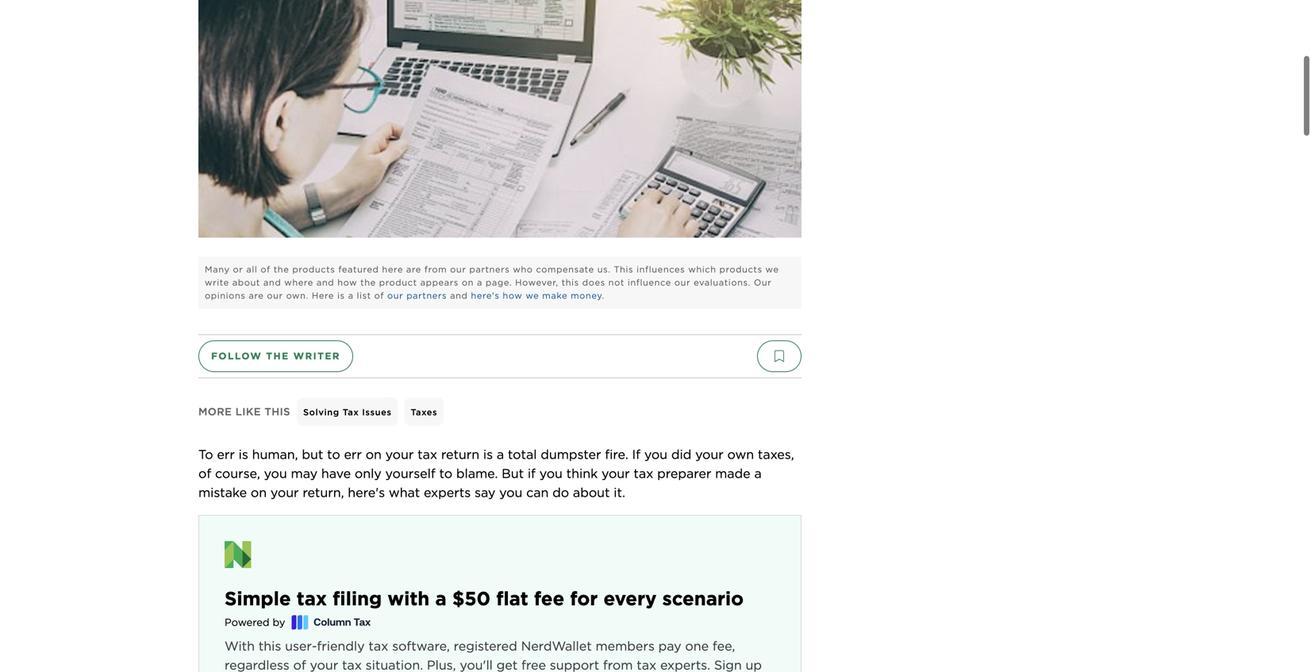 Task type: describe. For each thing, give the bounding box(es) containing it.
members
[[596, 639, 655, 654]]

columntax logo image
[[292, 615, 371, 631]]

taxes
[[411, 407, 438, 418]]

here
[[382, 264, 403, 275]]

one
[[685, 639, 709, 654]]

how inside many or all of the products featured here are from our partners who compensate us. this influences which products we write about and where and how the product appears on a page. however, this does not influence our evaluations. our opinions are our own. here is a list of
[[338, 277, 357, 288]]

say
[[475, 485, 496, 500]]

registered
[[454, 639, 517, 654]]

course,
[[215, 466, 260, 481]]

evaluations.
[[694, 277, 751, 288]]

if
[[528, 466, 536, 481]]

does
[[583, 277, 606, 288]]

a right made
[[755, 466, 762, 481]]

0 vertical spatial to
[[327, 447, 340, 462]]

which
[[688, 264, 717, 275]]

solving
[[303, 407, 340, 418]]

tax down friendly
[[342, 658, 362, 672]]

to
[[198, 447, 213, 462]]

more
[[198, 406, 232, 418]]

here
[[312, 290, 334, 301]]

our
[[754, 277, 772, 288]]

2 err from the left
[[344, 447, 362, 462]]

a left page.
[[477, 277, 483, 288]]

can
[[526, 485, 549, 500]]

did
[[672, 447, 692, 462]]

have
[[321, 466, 351, 481]]

preparer
[[657, 466, 712, 481]]

may
[[291, 466, 318, 481]]

taxes link
[[405, 398, 444, 426]]

this inside with this user-friendly tax software, registered nerdwallet members pay one fee, regardless of your tax situation. plus, you'll get free support from tax experts. sign u
[[259, 639, 281, 654]]

1 err from the left
[[217, 447, 235, 462]]

or
[[233, 264, 243, 275]]

fee
[[534, 587, 565, 610]]

a left $50
[[435, 587, 447, 610]]

about inside to err is human, but to err on your tax return is a total dumpster fire. if you did your own taxes, of course, you may have only yourself to blame. but if you think your tax preparer made a mistake on your return, here's what experts say you can do about it.
[[573, 485, 610, 500]]

by
[[273, 616, 285, 629]]

1 products from the left
[[292, 264, 335, 275]]

many
[[205, 264, 230, 275]]

0 horizontal spatial is
[[239, 447, 248, 462]]

regardless
[[225, 658, 290, 672]]

.
[[602, 290, 605, 301]]

many or all of the products featured here are from our partners who compensate us. this influences which products we write about and where and how the product appears on a page. however, this does not influence our evaluations. our opinions are our own. here is a list of
[[205, 264, 779, 301]]

human,
[[252, 447, 298, 462]]

but
[[302, 447, 323, 462]]

your up yourself
[[386, 447, 414, 462]]

1 vertical spatial to
[[439, 466, 453, 481]]

own.
[[286, 290, 309, 301]]

do
[[553, 485, 569, 500]]

who
[[513, 264, 533, 275]]

you'll
[[460, 658, 493, 672]]

logo image
[[225, 541, 252, 568]]

is inside many or all of the products featured here are from our partners who compensate us. this influences which products we write about and where and how the product appears on a page. however, this does not influence our evaluations. our opinions are our own. here is a list of
[[337, 290, 345, 301]]

think
[[567, 466, 598, 481]]

free
[[522, 658, 546, 672]]

0 horizontal spatial partners
[[407, 290, 447, 301]]

however,
[[515, 277, 559, 288]]

simple tax filing with a $50 flat fee for every scenario
[[225, 587, 744, 610]]

this inside many or all of the products featured here are from our partners who compensate us. this influences which products we write about and where and how the product appears on a page. however, this does not influence our evaluations. our opinions are our own. here is a list of
[[562, 277, 579, 288]]

this
[[614, 264, 634, 275]]

return
[[441, 447, 480, 462]]

here's how we make money link
[[471, 290, 602, 301]]

of inside to err is human, but to err on your tax return is a total dumpster fire. if you did your own taxes, of course, you may have only yourself to blame. but if you think your tax preparer made a mistake on your return, here's what experts say you can do about it.
[[198, 466, 211, 481]]

a left total
[[497, 447, 504, 462]]

to err is human, but to err on your tax return is a total dumpster fire. if you did your own taxes, of course, you may have only yourself to blame. but if you think your tax preparer made a mistake on your return, here's what experts say you can do about it.
[[198, 447, 798, 500]]

this
[[265, 406, 291, 418]]

tax
[[343, 407, 359, 418]]

powered by
[[225, 616, 285, 629]]

your right did
[[696, 447, 724, 462]]

on inside many or all of the products featured here are from our partners who compensate us. this influences which products we write about and where and how the product appears on a page. however, this does not influence our evaluations. our opinions are our own. here is a list of
[[462, 277, 474, 288]]

2 horizontal spatial and
[[450, 290, 468, 301]]

taxes,
[[758, 447, 794, 462]]

tax down if
[[634, 466, 654, 481]]

friendly
[[317, 639, 365, 654]]

your down may
[[271, 485, 299, 500]]

us.
[[598, 264, 611, 275]]

$50
[[452, 587, 491, 610]]

dumpster
[[541, 447, 601, 462]]

product
[[379, 277, 417, 288]]

1 horizontal spatial the
[[361, 277, 376, 288]]

with
[[225, 639, 255, 654]]

influence
[[628, 277, 672, 288]]

total
[[508, 447, 537, 462]]

powered
[[225, 616, 270, 629]]

all
[[246, 264, 258, 275]]

tax up situation.
[[369, 639, 388, 654]]

if
[[632, 447, 641, 462]]

of right list
[[374, 290, 384, 301]]

yourself
[[385, 466, 436, 481]]

tax down members
[[637, 658, 657, 672]]

user-
[[285, 639, 317, 654]]



Task type: vqa. For each thing, say whether or not it's contained in the screenshot.
from in Many or all of the products featured here are from our partners who compensate us. This influences which products we write about and where and how the product appears on a page. However, this does not influence our evaluations. Our opinions are our own. Here is a list of
yes



Task type: locate. For each thing, give the bounding box(es) containing it.
this down compensate
[[562, 277, 579, 288]]

0 horizontal spatial from
[[425, 264, 447, 275]]

plus,
[[427, 658, 456, 672]]

1 horizontal spatial products
[[720, 264, 763, 275]]

0 horizontal spatial the
[[274, 264, 289, 275]]

is right here
[[337, 290, 345, 301]]

your down fire.
[[602, 466, 630, 481]]

and down appears
[[450, 290, 468, 301]]

0 vertical spatial about
[[232, 277, 260, 288]]

are down all
[[249, 290, 264, 301]]

partners down appears
[[407, 290, 447, 301]]

our partners and here's how we make money .
[[387, 290, 605, 301]]

0 horizontal spatial about
[[232, 277, 260, 288]]

on right appears
[[462, 277, 474, 288]]

like
[[236, 406, 261, 418]]

from inside with this user-friendly tax software, registered nerdwallet members pay one fee, regardless of your tax situation. plus, you'll get free support from tax experts. sign u
[[603, 658, 633, 672]]

with this user-friendly tax software, registered nerdwallet members pay one fee, regardless of your tax situation. plus, you'll get free support from tax experts. sign u
[[225, 639, 762, 672]]

the
[[274, 264, 289, 275], [361, 277, 376, 288]]

0 vertical spatial we
[[766, 264, 779, 275]]

page.
[[486, 277, 512, 288]]

how down featured
[[338, 277, 357, 288]]

blame.
[[456, 466, 498, 481]]

not
[[609, 277, 625, 288]]

1 horizontal spatial is
[[337, 290, 345, 301]]

1 horizontal spatial from
[[603, 658, 633, 672]]

influences
[[637, 264, 685, 275]]

products
[[292, 264, 335, 275], [720, 264, 763, 275]]

0 horizontal spatial how
[[338, 277, 357, 288]]

is
[[337, 290, 345, 301], [239, 447, 248, 462], [483, 447, 493, 462]]

our up appears
[[450, 264, 466, 275]]

of right all
[[261, 264, 271, 275]]

0 vertical spatial are
[[406, 264, 422, 275]]

1 horizontal spatial err
[[344, 447, 362, 462]]

our
[[450, 264, 466, 275], [675, 277, 691, 288], [267, 290, 283, 301], [387, 290, 404, 301]]

how down page.
[[503, 290, 523, 301]]

the up list
[[361, 277, 376, 288]]

about down all
[[232, 277, 260, 288]]

0 horizontal spatial here's
[[348, 485, 385, 500]]

on up the only on the left bottom
[[366, 447, 382, 462]]

software,
[[392, 639, 450, 654]]

of inside with this user-friendly tax software, registered nerdwallet members pay one fee, regardless of your tax situation. plus, you'll get free support from tax experts. sign u
[[293, 658, 306, 672]]

we up our
[[766, 264, 779, 275]]

this
[[562, 277, 579, 288], [259, 639, 281, 654]]

write
[[205, 277, 229, 288]]

make
[[542, 290, 568, 301]]

2 horizontal spatial on
[[462, 277, 474, 288]]

we down however,
[[526, 290, 539, 301]]

more like this
[[198, 406, 291, 418]]

0 horizontal spatial on
[[251, 485, 267, 500]]

from
[[425, 264, 447, 275], [603, 658, 633, 672]]

1 horizontal spatial here's
[[471, 290, 500, 301]]

0 vertical spatial from
[[425, 264, 447, 275]]

is up course,
[[239, 447, 248, 462]]

nerdwallet
[[521, 639, 592, 654]]

made
[[715, 466, 751, 481]]

0 horizontal spatial are
[[249, 290, 264, 301]]

0 vertical spatial partners
[[470, 264, 510, 275]]

partners inside many or all of the products featured here are from our partners who compensate us. this influences which products we write about and where and how the product appears on a page. however, this does not influence our evaluations. our opinions are our own. here is a list of
[[470, 264, 510, 275]]

a left list
[[348, 290, 354, 301]]

0 horizontal spatial products
[[292, 264, 335, 275]]

mistake
[[198, 485, 247, 500]]

1 vertical spatial how
[[503, 290, 523, 301]]

0 horizontal spatial we
[[526, 290, 539, 301]]

appears
[[420, 277, 459, 288]]

0 horizontal spatial err
[[217, 447, 235, 462]]

here's down the only on the left bottom
[[348, 485, 385, 500]]

from up appears
[[425, 264, 447, 275]]

1 horizontal spatial how
[[503, 290, 523, 301]]

from inside many or all of the products featured here are from our partners who compensate us. this influences which products we write about and where and how the product appears on a page. however, this does not influence our evaluations. our opinions are our own. here is a list of
[[425, 264, 447, 275]]

err right to
[[217, 447, 235, 462]]

list
[[357, 290, 371, 301]]

but
[[502, 466, 524, 481]]

experts.
[[660, 658, 711, 672]]

1 vertical spatial this
[[259, 639, 281, 654]]

and up here
[[317, 277, 334, 288]]

0 vertical spatial the
[[274, 264, 289, 275]]

situation.
[[366, 658, 423, 672]]

0 horizontal spatial this
[[259, 639, 281, 654]]

0 vertical spatial this
[[562, 277, 579, 288]]

tax preparer mistake on your return image
[[198, 0, 802, 238]]

fire.
[[605, 447, 629, 462]]

1 horizontal spatial this
[[562, 277, 579, 288]]

with
[[388, 587, 430, 610]]

simple
[[225, 587, 291, 610]]

where
[[284, 277, 314, 288]]

0 horizontal spatial and
[[264, 277, 281, 288]]

are up the product
[[406, 264, 422, 275]]

1 vertical spatial about
[[573, 485, 610, 500]]

here's down page.
[[471, 290, 500, 301]]

to up have
[[327, 447, 340, 462]]

own
[[728, 447, 754, 462]]

it.
[[614, 485, 625, 500]]

here's inside to err is human, but to err on your tax return is a total dumpster fire. if you did your own taxes, of course, you may have only yourself to blame. but if you think your tax preparer made a mistake on your return, here's what experts say you can do about it.
[[348, 485, 385, 500]]

1 horizontal spatial we
[[766, 264, 779, 275]]

how
[[338, 277, 357, 288], [503, 290, 523, 301]]

1 vertical spatial here's
[[348, 485, 385, 500]]

we inside many or all of the products featured here are from our partners who compensate us. this influences which products we write about and where and how the product appears on a page. however, this does not influence our evaluations. our opinions are our own. here is a list of
[[766, 264, 779, 275]]

1 vertical spatial on
[[366, 447, 382, 462]]

a
[[477, 277, 483, 288], [348, 290, 354, 301], [497, 447, 504, 462], [755, 466, 762, 481], [435, 587, 447, 610]]

this up regardless
[[259, 639, 281, 654]]

solving tax issues
[[303, 407, 392, 418]]

tax up yourself
[[418, 447, 437, 462]]

on down course,
[[251, 485, 267, 500]]

err
[[217, 447, 235, 462], [344, 447, 362, 462]]

1 horizontal spatial partners
[[470, 264, 510, 275]]

our down "which"
[[675, 277, 691, 288]]

products up where
[[292, 264, 335, 275]]

0 horizontal spatial to
[[327, 447, 340, 462]]

of down to
[[198, 466, 211, 481]]

filing
[[333, 587, 382, 610]]

are
[[406, 264, 422, 275], [249, 290, 264, 301]]

featured
[[338, 264, 379, 275]]

get
[[497, 658, 518, 672]]

article save button image
[[757, 341, 802, 372]]

scenario
[[663, 587, 744, 610]]

tax up columntax logo
[[297, 587, 327, 610]]

flat
[[496, 587, 528, 610]]

sign
[[714, 658, 742, 672]]

0 vertical spatial on
[[462, 277, 474, 288]]

2 products from the left
[[720, 264, 763, 275]]

support
[[550, 658, 600, 672]]

every
[[604, 587, 657, 610]]

what
[[389, 485, 420, 500]]

money
[[571, 290, 602, 301]]

your
[[386, 447, 414, 462], [696, 447, 724, 462], [602, 466, 630, 481], [271, 485, 299, 500], [310, 658, 338, 672]]

to
[[327, 447, 340, 462], [439, 466, 453, 481]]

err up the only on the left bottom
[[344, 447, 362, 462]]

1 horizontal spatial about
[[573, 485, 610, 500]]

our partners link
[[387, 290, 447, 301]]

is up blame.
[[483, 447, 493, 462]]

only
[[355, 466, 382, 481]]

products up evaluations.
[[720, 264, 763, 275]]

of down user-
[[293, 658, 306, 672]]

our down the product
[[387, 290, 404, 301]]

the up where
[[274, 264, 289, 275]]

solving tax issues link
[[297, 398, 398, 426]]

your down friendly
[[310, 658, 338, 672]]

1 horizontal spatial and
[[317, 277, 334, 288]]

1 vertical spatial partners
[[407, 290, 447, 301]]

1 vertical spatial we
[[526, 290, 539, 301]]

0 vertical spatial here's
[[471, 290, 500, 301]]

1 vertical spatial are
[[249, 290, 264, 301]]

to up the experts
[[439, 466, 453, 481]]

1 vertical spatial the
[[361, 277, 376, 288]]

for
[[570, 587, 598, 610]]

about down think
[[573, 485, 610, 500]]

compensate
[[536, 264, 594, 275]]

1 horizontal spatial are
[[406, 264, 422, 275]]

we
[[766, 264, 779, 275], [526, 290, 539, 301]]

0 vertical spatial how
[[338, 277, 357, 288]]

from down members
[[603, 658, 633, 672]]

you
[[645, 447, 668, 462], [264, 466, 287, 481], [540, 466, 563, 481], [499, 485, 523, 500]]

your inside with this user-friendly tax software, registered nerdwallet members pay one fee, regardless of your tax situation. plus, you'll get free support from tax experts. sign u
[[310, 658, 338, 672]]

2 horizontal spatial is
[[483, 447, 493, 462]]

pay
[[659, 639, 682, 654]]

and left where
[[264, 277, 281, 288]]

partners
[[470, 264, 510, 275], [407, 290, 447, 301]]

1 vertical spatial from
[[603, 658, 633, 672]]

1 horizontal spatial to
[[439, 466, 453, 481]]

2 vertical spatial on
[[251, 485, 267, 500]]

1 horizontal spatial on
[[366, 447, 382, 462]]

fee,
[[713, 639, 735, 654]]

partners up page.
[[470, 264, 510, 275]]

tax
[[418, 447, 437, 462], [634, 466, 654, 481], [297, 587, 327, 610], [369, 639, 388, 654], [342, 658, 362, 672], [637, 658, 657, 672]]

our left own.
[[267, 290, 283, 301]]

opinions
[[205, 290, 246, 301]]

and
[[264, 277, 281, 288], [317, 277, 334, 288], [450, 290, 468, 301]]

experts
[[424, 485, 471, 500]]

about inside many or all of the products featured here are from our partners who compensate us. this influences which products we write about and where and how the product appears on a page. however, this does not influence our evaluations. our opinions are our own. here is a list of
[[232, 277, 260, 288]]



